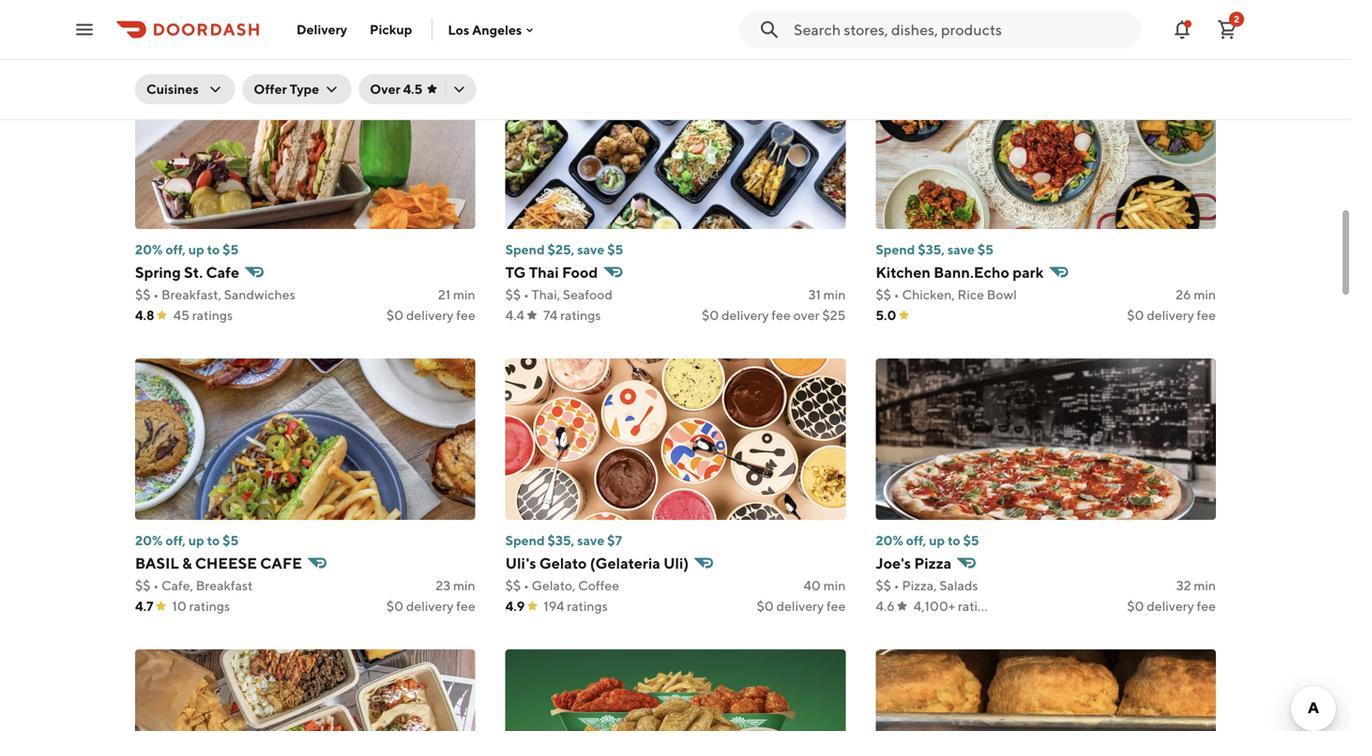 Task type: vqa. For each thing, say whether or not it's contained in the screenshot.


Task type: describe. For each thing, give the bounding box(es) containing it.
cuisines
[[146, 81, 199, 97]]

offer type button
[[243, 74, 351, 104]]

over for $25
[[794, 307, 820, 323]]

fee for basil & cheese cafe
[[456, 598, 476, 614]]

min right 32
[[1194, 578, 1217, 593]]

20% off, up to $5 for st.
[[135, 242, 239, 257]]

off, for joe's
[[907, 533, 927, 548]]

$35, for gelato
[[548, 533, 575, 548]]

breakfast,
[[161, 287, 222, 302]]

$0 delivery fee for uli's gelato (gelateria uli)
[[757, 598, 846, 614]]

uli's gelato (gelateria uli)
[[506, 554, 689, 572]]

los
[[448, 22, 470, 37]]

ratings for tg thai food
[[561, 307, 601, 323]]

4.0
[[876, 16, 897, 32]]

tg
[[506, 263, 526, 281]]

kitchen bann.echo park
[[876, 263, 1044, 281]]

basil
[[135, 554, 179, 572]]

20% for joe's pizza
[[876, 533, 904, 548]]

cheese
[[195, 554, 257, 572]]

(gelateria
[[590, 554, 661, 572]]

$$ • gelato, coffee
[[506, 578, 620, 593]]

notification bell image
[[1172, 18, 1194, 41]]

bann.echo
[[934, 263, 1010, 281]]

angeles
[[472, 22, 522, 37]]

4.5 inside button
[[403, 81, 423, 97]]

park
[[1013, 263, 1044, 281]]

pickup
[[370, 22, 413, 37]]

sandwiches
[[224, 287, 295, 302]]

to up 'pizza'
[[948, 533, 961, 548]]

$$ for joe's
[[876, 578, 892, 593]]

23
[[436, 578, 451, 593]]

$$ • pizza, salads
[[876, 578, 979, 593]]

10 ratings
[[172, 598, 230, 614]]

20% off, up to $5 for &
[[135, 533, 239, 548]]

food
[[562, 263, 598, 281]]

delivery for spring st. cafe
[[406, 307, 454, 323]]

spend $35, save $5
[[876, 242, 994, 257]]

min for cheese
[[453, 578, 476, 593]]

730+ ratings
[[173, 16, 247, 32]]

tg thai food
[[506, 263, 598, 281]]

2 button
[[1209, 11, 1247, 48]]

fee for spring st. cafe
[[456, 307, 476, 323]]

• for kitchen
[[894, 287, 900, 302]]

40
[[804, 578, 821, 593]]

up up 'pizza'
[[929, 533, 945, 548]]

26 min
[[1176, 287, 1217, 302]]

offer
[[254, 81, 287, 97]]

up for cafe
[[188, 242, 204, 257]]

min for park
[[1194, 287, 1217, 302]]

$0 for kitchen bann.echo park
[[1128, 307, 1145, 323]]

off, for spring
[[166, 242, 186, 257]]

fee for tg thai food
[[772, 307, 791, 323]]

$0 delivery fee for basil & cheese cafe
[[387, 598, 476, 614]]

$20
[[822, 16, 846, 32]]

21
[[438, 287, 451, 302]]

20% for spring st. cafe
[[135, 242, 163, 257]]

fee left 1 items, open order cart icon
[[1197, 16, 1217, 32]]

seafood
[[563, 287, 613, 302]]

up for cheese
[[188, 533, 204, 548]]

• for basil
[[153, 578, 159, 593]]

$$ • breakfast, sandwiches
[[135, 287, 295, 302]]

spend for tg
[[506, 242, 545, 257]]

$0 for tg thai food
[[702, 307, 719, 323]]

$0 delivery fee over $20
[[701, 16, 846, 32]]

over 4.5
[[370, 81, 423, 97]]

type
[[290, 81, 319, 97]]

kitchen
[[876, 263, 931, 281]]

ratings for uli's gelato (gelateria uli)
[[567, 598, 608, 614]]

29
[[915, 16, 931, 32]]

5.0
[[876, 307, 897, 323]]

to for cafe
[[207, 242, 220, 257]]

delivery for joe's pizza
[[1147, 598, 1195, 614]]

thai
[[529, 263, 559, 281]]

breakfast
[[196, 578, 253, 593]]

uli's
[[506, 554, 537, 572]]

delivery for kitchen bann.echo park
[[1147, 307, 1195, 323]]

off, for basil
[[166, 533, 186, 548]]

over 4.5 button
[[359, 74, 476, 104]]

29 ratings
[[915, 16, 974, 32]]

31 min
[[809, 287, 846, 302]]

$$ for kitchen
[[876, 287, 892, 302]]

st.
[[184, 263, 203, 281]]

fee left $20 on the top of page
[[771, 16, 790, 32]]

Store search: begin typing to search for stores available on DoorDash text field
[[794, 19, 1130, 40]]

20% off, up to $5 for pizza
[[876, 533, 980, 548]]

45 ratings
[[173, 307, 233, 323]]

uli)
[[664, 554, 689, 572]]

over
[[370, 81, 401, 97]]

4.6
[[876, 598, 895, 614]]

4.8
[[135, 307, 155, 323]]

spring st. cafe
[[135, 263, 240, 281]]

$0 for basil & cheese cafe
[[387, 598, 404, 614]]

cuisines button
[[135, 74, 235, 104]]

4,100+
[[914, 598, 956, 614]]

45
[[173, 307, 190, 323]]

fee left '4.2'
[[456, 16, 476, 32]]



Task type: locate. For each thing, give the bounding box(es) containing it.
730+
[[173, 16, 204, 32]]

ratings right 730+
[[207, 16, 247, 32]]

4,100+ ratings
[[914, 598, 999, 614]]

over for $20
[[793, 16, 819, 32]]

$5 for spring st. cafe
[[223, 242, 239, 257]]

$5 up cafe
[[223, 242, 239, 257]]

over down 31
[[794, 307, 820, 323]]

0 horizontal spatial 4.5
[[135, 16, 155, 32]]

$0 delivery fee for joe's pizza
[[1128, 598, 1217, 614]]

fee for joe's pizza
[[1197, 598, 1217, 614]]

• up 5.0
[[894, 287, 900, 302]]

32 min
[[1177, 578, 1217, 593]]

$35,
[[918, 242, 945, 257], [548, 533, 575, 548]]

spend
[[506, 242, 545, 257], [876, 242, 916, 257], [506, 533, 545, 548]]

4.5 left 730+
[[135, 16, 155, 32]]

spend up kitchen
[[876, 242, 916, 257]]

26
[[1176, 287, 1192, 302]]

$5 for joe's pizza
[[964, 533, 980, 548]]

spend for uli's
[[506, 533, 545, 548]]

delivery for basil & cheese cafe
[[406, 598, 454, 614]]

cafe
[[260, 554, 302, 572]]

10
[[172, 598, 187, 614]]

min right 40
[[824, 578, 846, 593]]

delivery for tg thai food
[[722, 307, 769, 323]]

$$ for uli's
[[506, 578, 521, 593]]

fee down 32 min
[[1197, 598, 1217, 614]]

spend up tg
[[506, 242, 545, 257]]

basil & cheese cafe
[[135, 554, 302, 572]]

fee down 26 min
[[1197, 307, 1217, 323]]

$$ • thai, seafood
[[506, 287, 613, 302]]

up up &
[[188, 533, 204, 548]]

$$ up 4.7
[[135, 578, 151, 593]]

0 vertical spatial 4.5
[[135, 16, 155, 32]]

• for tg
[[524, 287, 529, 302]]

74 ratings
[[544, 307, 601, 323]]

ratings for basil & cheese cafe
[[189, 598, 230, 614]]

$35, up kitchen
[[918, 242, 945, 257]]

min for cafe
[[453, 287, 476, 302]]

ratings
[[207, 16, 247, 32], [933, 16, 974, 32], [192, 307, 233, 323], [561, 307, 601, 323], [189, 598, 230, 614], [567, 598, 608, 614], [958, 598, 999, 614]]

min right 31
[[824, 287, 846, 302]]

$0
[[387, 16, 404, 32], [701, 16, 718, 32], [1128, 16, 1145, 32], [387, 307, 404, 323], [702, 307, 719, 323], [1128, 307, 1145, 323], [387, 598, 404, 614], [757, 598, 774, 614], [1128, 598, 1145, 614]]

0 vertical spatial over
[[793, 16, 819, 32]]

• down joe's
[[894, 578, 900, 593]]

$35, up "gelato"
[[548, 533, 575, 548]]

spend for kitchen
[[876, 242, 916, 257]]

fee down 40 min
[[827, 598, 846, 614]]

1 vertical spatial over
[[794, 307, 820, 323]]

$5 up salads
[[964, 533, 980, 548]]

$$ • chicken, rice bowl
[[876, 287, 1017, 302]]

1 items, open order cart image
[[1217, 18, 1239, 41]]

off, up joe's pizza
[[907, 533, 927, 548]]

gelato,
[[532, 578, 576, 593]]

off,
[[166, 242, 186, 257], [166, 533, 186, 548], [907, 533, 927, 548]]

4.2
[[506, 16, 524, 32]]

$0 delivery fee for spring st. cafe
[[387, 307, 476, 323]]

32
[[1177, 578, 1192, 593]]

$0 for joe's pizza
[[1128, 598, 1145, 614]]

ratings right 29
[[933, 16, 974, 32]]

spend up the uli's at the left of page
[[506, 533, 545, 548]]

$5 up the "bann.echo" at the top of the page
[[978, 242, 994, 257]]

pizza
[[915, 554, 952, 572]]

ratings down "$$ • breakfast, sandwiches"
[[192, 307, 233, 323]]

ratings down coffee
[[567, 598, 608, 614]]

salads
[[940, 578, 979, 593]]

save for bann.echo
[[948, 242, 975, 257]]

save up 'kitchen bann.echo park'
[[948, 242, 975, 257]]

$0 delivery fee for kitchen bann.echo park
[[1128, 307, 1217, 323]]

delivery for uli's gelato (gelateria uli)
[[777, 598, 824, 614]]

min
[[453, 287, 476, 302], [824, 287, 846, 302], [1194, 287, 1217, 302], [453, 578, 476, 593], [824, 578, 846, 593], [1194, 578, 1217, 593]]

$$ for spring
[[135, 287, 151, 302]]

fee for uli's gelato (gelateria uli)
[[827, 598, 846, 614]]

21 min
[[438, 287, 476, 302]]

2
[[1235, 14, 1240, 24]]

40 min
[[804, 578, 846, 593]]

cafe,
[[161, 578, 193, 593]]

over left $20 on the top of page
[[793, 16, 819, 32]]

fee for kitchen bann.echo park
[[1197, 307, 1217, 323]]

• down the uli's at the left of page
[[524, 578, 529, 593]]

chicken,
[[902, 287, 955, 302]]

save for gelato
[[578, 533, 605, 548]]

$$ up 4.9
[[506, 578, 521, 593]]

$0 delivery fee over $25
[[702, 307, 846, 323]]

fee
[[456, 16, 476, 32], [771, 16, 790, 32], [1197, 16, 1217, 32], [456, 307, 476, 323], [772, 307, 791, 323], [1197, 307, 1217, 323], [456, 598, 476, 614], [827, 598, 846, 614], [1197, 598, 1217, 614]]

cafe
[[206, 263, 240, 281]]

ratings down salads
[[958, 598, 999, 614]]

ratings down seafood
[[561, 307, 601, 323]]

$5 up cheese
[[223, 533, 239, 548]]

fee down 23 min
[[456, 598, 476, 614]]

save for thai
[[578, 242, 605, 257]]

1 horizontal spatial 4.5
[[403, 81, 423, 97]]

min right "21"
[[453, 287, 476, 302]]

delivery button
[[285, 15, 359, 45]]

1 vertical spatial $35,
[[548, 533, 575, 548]]

bowl
[[987, 287, 1017, 302]]

delivery
[[406, 16, 454, 32], [721, 16, 768, 32], [1147, 16, 1195, 32], [406, 307, 454, 323], [722, 307, 769, 323], [1147, 307, 1195, 323], [406, 598, 454, 614], [777, 598, 824, 614], [1147, 598, 1195, 614]]

4.7
[[135, 598, 154, 614]]

pickup button
[[359, 15, 424, 45]]

4.5
[[135, 16, 155, 32], [403, 81, 423, 97]]

4.9
[[506, 598, 525, 614]]

ratings for spring st. cafe
[[192, 307, 233, 323]]

20% up joe's
[[876, 533, 904, 548]]

offer type
[[254, 81, 319, 97]]

20% up spring
[[135, 242, 163, 257]]

save up uli's gelato (gelateria uli)
[[578, 533, 605, 548]]

20% off, up to $5 up spring st. cafe
[[135, 242, 239, 257]]

$$ up 5.0
[[876, 287, 892, 302]]

0 vertical spatial $35,
[[918, 242, 945, 257]]

74
[[544, 307, 558, 323]]

23 min
[[436, 578, 476, 593]]

$5 up seafood
[[608, 242, 624, 257]]

min right 26
[[1194, 287, 1217, 302]]

$7
[[608, 533, 622, 548]]

spring
[[135, 263, 181, 281]]

joe's pizza
[[876, 554, 952, 572]]

• down spring
[[153, 287, 159, 302]]

save
[[578, 242, 605, 257], [948, 242, 975, 257], [578, 533, 605, 548]]

off, up spring st. cafe
[[166, 242, 186, 257]]

20% off, up to $5 up &
[[135, 533, 239, 548]]

20% off, up to $5
[[135, 242, 239, 257], [135, 533, 239, 548], [876, 533, 980, 548]]

fee left $25
[[772, 307, 791, 323]]

fee down 21 min
[[456, 307, 476, 323]]

0 horizontal spatial $35,
[[548, 533, 575, 548]]

20% off, up to $5 up 'pizza'
[[876, 533, 980, 548]]

$$ up 4.6
[[876, 578, 892, 593]]

31
[[809, 287, 821, 302]]

min right 23
[[453, 578, 476, 593]]

spend $25, save $5
[[506, 242, 624, 257]]

$25,
[[548, 242, 575, 257]]

• for joe's
[[894, 578, 900, 593]]

$25
[[823, 307, 846, 323]]

up up st.
[[188, 242, 204, 257]]

20% for basil & cheese cafe
[[135, 533, 163, 548]]

• for spring
[[153, 287, 159, 302]]

rice
[[958, 287, 985, 302]]

ratings for joe's pizza
[[958, 598, 999, 614]]

open menu image
[[73, 18, 96, 41]]

• left cafe, at the left of page
[[153, 578, 159, 593]]

&
[[182, 554, 192, 572]]

1 vertical spatial 4.5
[[403, 81, 423, 97]]

$5 for basil & cheese cafe
[[223, 533, 239, 548]]

•
[[153, 287, 159, 302], [524, 287, 529, 302], [894, 287, 900, 302], [153, 578, 159, 593], [524, 578, 529, 593], [894, 578, 900, 593]]

$0 delivery fee
[[387, 16, 476, 32], [1128, 16, 1217, 32], [387, 307, 476, 323], [1128, 307, 1217, 323], [387, 598, 476, 614], [757, 598, 846, 614], [1128, 598, 1217, 614]]

to up basil & cheese cafe
[[207, 533, 220, 548]]

$$ • cafe, breakfast
[[135, 578, 253, 593]]

joe's
[[876, 554, 912, 572]]

to
[[207, 242, 220, 257], [207, 533, 220, 548], [948, 533, 961, 548]]

20% up basil
[[135, 533, 163, 548]]

$5
[[223, 242, 239, 257], [608, 242, 624, 257], [978, 242, 994, 257], [223, 533, 239, 548], [964, 533, 980, 548]]

$$ up 4.8
[[135, 287, 151, 302]]

$$ for tg
[[506, 287, 521, 302]]

$$
[[135, 287, 151, 302], [506, 287, 521, 302], [876, 287, 892, 302], [135, 578, 151, 593], [506, 578, 521, 593], [876, 578, 892, 593]]

thai,
[[532, 287, 561, 302]]

los angeles button
[[448, 22, 537, 37]]

ratings down breakfast
[[189, 598, 230, 614]]

up
[[188, 242, 204, 257], [188, 533, 204, 548], [929, 533, 945, 548]]

$0 for uli's gelato (gelateria uli)
[[757, 598, 774, 614]]

spend $35, save $7
[[506, 533, 622, 548]]

$$ for basil
[[135, 578, 151, 593]]

$0 for spring st. cafe
[[387, 307, 404, 323]]

pizza,
[[902, 578, 937, 593]]

4.5 right over
[[403, 81, 423, 97]]

• for uli's
[[524, 578, 529, 593]]

$35, for bann.echo
[[918, 242, 945, 257]]

los angeles
[[448, 22, 522, 37]]

coffee
[[578, 578, 620, 593]]

gelato
[[540, 554, 587, 572]]

4.4
[[506, 307, 525, 323]]

min for food
[[824, 287, 846, 302]]

off, up &
[[166, 533, 186, 548]]

194
[[544, 598, 565, 614]]

1 horizontal spatial $35,
[[918, 242, 945, 257]]

• left thai,
[[524, 287, 529, 302]]

delivery
[[297, 22, 347, 37]]

to for cheese
[[207, 533, 220, 548]]

min for (gelateria
[[824, 578, 846, 593]]

save up food
[[578, 242, 605, 257]]

to up cafe
[[207, 242, 220, 257]]

$$ up "4.4"
[[506, 287, 521, 302]]



